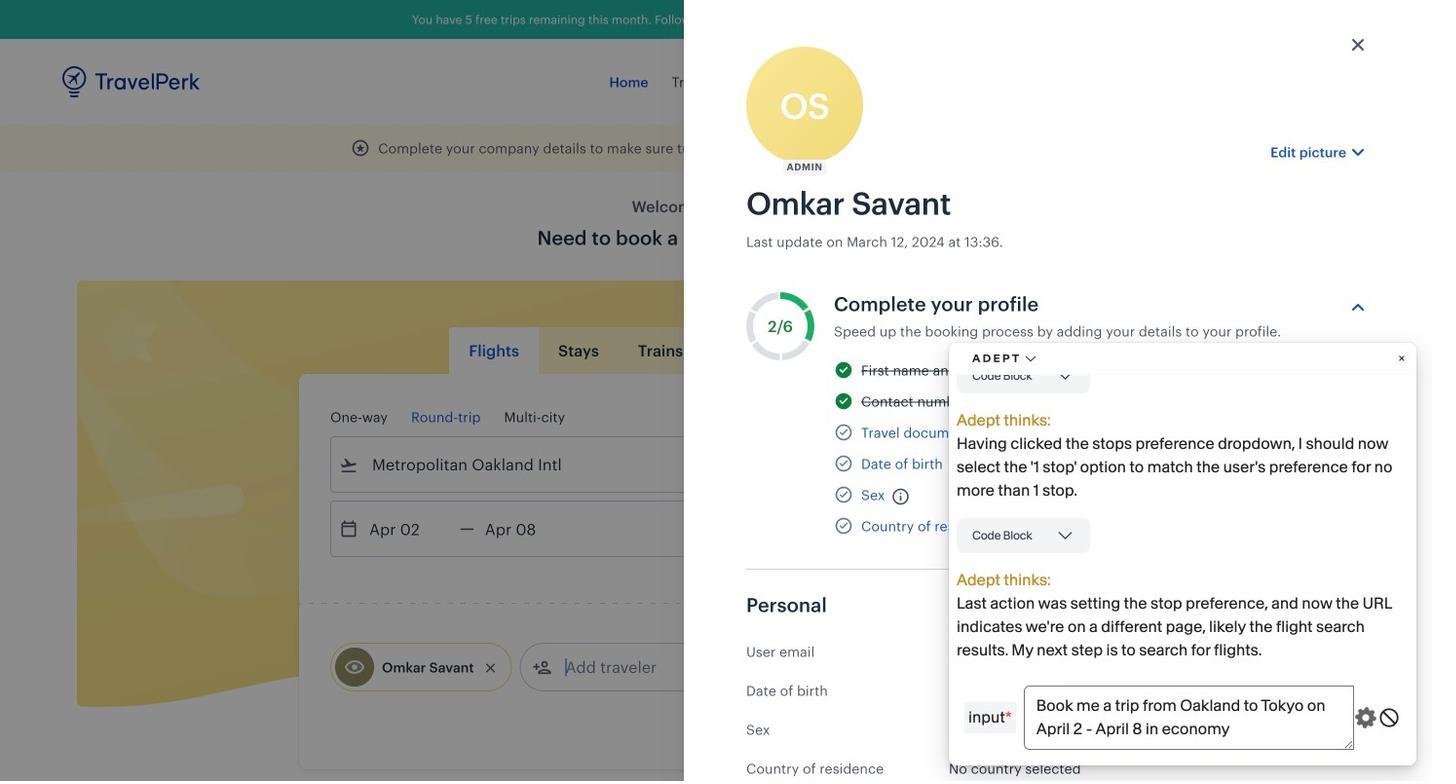 Task type: locate. For each thing, give the bounding box(es) containing it.
To search field
[[770, 449, 1076, 480]]

Return text field
[[474, 502, 576, 556]]

From search field
[[359, 449, 665, 480]]

Depart text field
[[359, 502, 460, 556]]



Task type: describe. For each thing, give the bounding box(es) containing it.
Add traveler search field
[[552, 652, 755, 683]]



Task type: vqa. For each thing, say whether or not it's contained in the screenshot.
second United Airlines icon from the bottom
no



